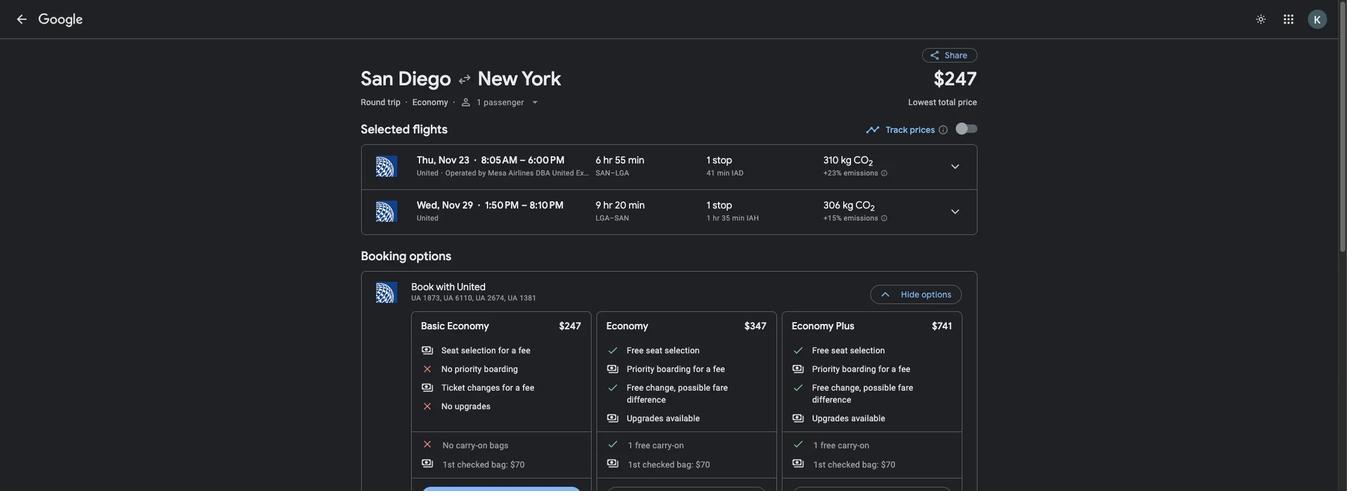 Task type: vqa. For each thing, say whether or not it's contained in the screenshot.
Restaurants
no



Task type: describe. For each thing, give the bounding box(es) containing it.
checked for economy
[[643, 461, 675, 470]]

go back image
[[14, 12, 29, 26]]

seat selection for a fee
[[442, 346, 531, 356]]

1 stop 1 hr 35 min iah
[[707, 200, 759, 223]]

thu, nov 23
[[417, 155, 470, 167]]

hr for 9
[[604, 200, 613, 212]]

selected
[[361, 122, 410, 137]]

seat for economy plus
[[831, 346, 848, 356]]

1:50 pm – 8:10 pm
[[485, 200, 564, 212]]

kg for 310
[[841, 155, 852, 167]]

1 ua from the left
[[412, 294, 421, 303]]

fare for $347
[[713, 384, 728, 393]]

booking
[[361, 249, 407, 264]]

6:00 pm
[[528, 155, 565, 167]]

san inside 9 hr 20 min lga – san
[[615, 214, 629, 223]]

flight details. return flight on wednesday, november 29. leaves laguardia airport at 1:50 pm on wednesday, november 29 and arrives at san diego international airport at 8:10 pm on wednesday, november 29. image
[[941, 197, 970, 226]]

free seat selection for economy
[[627, 346, 700, 356]]

41
[[707, 169, 715, 178]]

express
[[576, 169, 603, 178]]

priority for economy
[[627, 365, 655, 375]]

lga inside 9 hr 20 min lga – san
[[596, 214, 610, 223]]

hr for 6
[[604, 155, 613, 167]]

diego
[[398, 67, 451, 92]]

+15%
[[824, 214, 842, 223]]

$70 for basic
[[510, 461, 525, 470]]

boarding for economy
[[657, 365, 691, 375]]

306
[[824, 200, 841, 212]]

1 carry- from the left
[[456, 441, 478, 451]]

free seat selection for economy plus
[[813, 346, 885, 356]]

1st checked bag: $70 for basic
[[443, 461, 525, 470]]

difference for economy plus
[[813, 396, 852, 405]]

on for economy
[[675, 441, 684, 451]]

united inside book with united ua 1873, ua 6110, ua 2674, ua 1381
[[457, 282, 486, 294]]

checked for basic economy
[[457, 461, 489, 470]]

share
[[945, 50, 968, 61]]

1 stop flight. element for 9 hr 20 min
[[707, 200, 732, 214]]

san diego
[[361, 67, 451, 92]]

ticket
[[442, 384, 465, 393]]

bags
[[490, 441, 509, 451]]

$247 for $247 lowest total price
[[934, 67, 978, 92]]

options for booking options
[[410, 249, 452, 264]]

bag: for basic
[[492, 461, 508, 470]]

iad
[[732, 169, 744, 178]]

nov for thu,
[[439, 155, 457, 167]]

none text field containing $247
[[909, 67, 978, 118]]

2 ua from the left
[[444, 294, 453, 303]]

with
[[436, 282, 455, 294]]

passenger
[[484, 98, 524, 107]]

track
[[886, 125, 908, 135]]

checked for economy plus
[[828, 461, 860, 470]]

hide
[[902, 290, 920, 300]]

booking options
[[361, 249, 452, 264]]

first checked bag costs 70 us dollars element for economy plus
[[792, 458, 896, 471]]

2 for 306 kg co
[[871, 204, 875, 214]]

first checked bag costs 70 us dollars element for basic economy
[[421, 458, 525, 471]]

co for 310 kg co
[[854, 155, 869, 167]]

carry- for economy
[[653, 441, 675, 451]]

1st for basic economy
[[443, 461, 455, 470]]

min for 9 hr 20 min
[[629, 200, 645, 212]]

min for 6 hr 55 min
[[628, 155, 645, 167]]

6 hr 55 min san – lga
[[596, 155, 645, 178]]

new
[[478, 67, 518, 92]]

– left 8:10 pm
[[522, 200, 527, 212]]

priority
[[455, 365, 482, 375]]

8:05 am – 6:00 pm
[[481, 155, 565, 167]]

+23%
[[824, 169, 842, 178]]

co for 306 kg co
[[856, 200, 871, 212]]

by
[[478, 169, 486, 178]]

basic
[[421, 321, 445, 333]]

on for economy plus
[[860, 441, 870, 451]]

selection for economy
[[665, 346, 700, 356]]

1st for economy plus
[[814, 461, 826, 470]]

1:50 pm
[[485, 200, 519, 212]]

bag: for economy
[[863, 461, 879, 470]]

9 hr 20 min lga – san
[[596, 200, 645, 223]]

$70 for economy
[[881, 461, 896, 470]]

thu,
[[417, 155, 436, 167]]

hide options button
[[871, 281, 962, 309]]

2 $70 from the left
[[696, 461, 710, 470]]

55
[[615, 155, 626, 167]]

310 kg co 2
[[824, 155, 873, 169]]

trip
[[388, 98, 401, 107]]

new york
[[478, 67, 561, 92]]

emissions for 306 kg co
[[844, 214, 879, 223]]

1st checked bag: $70 for economy
[[814, 461, 896, 470]]

upgrades for economy plus
[[813, 414, 849, 424]]

+15% emissions
[[824, 214, 879, 223]]

upgrades for economy
[[627, 414, 664, 424]]

free change, possible fare difference for economy
[[627, 384, 728, 405]]

1 vertical spatial  image
[[441, 169, 443, 178]]

1381
[[520, 294, 537, 303]]

San Diego to New York and back text field
[[361, 67, 894, 92]]

min inside 1 stop 1 hr 35 min iah
[[732, 214, 745, 223]]

2 bag: from the left
[[677, 461, 694, 470]]

Departure time: 8:05 AM. text field
[[481, 155, 518, 167]]

8:10 pm
[[530, 200, 564, 212]]

selected flights
[[361, 122, 448, 137]]

dba
[[536, 169, 551, 178]]

1 inside '1 stop 41 min iad'
[[707, 155, 711, 167]]

$741
[[932, 321, 952, 333]]

return flight on wednesday, november 29. leaves laguardia airport at 1:50 pm on wednesday, november 29 and arrives at san diego international airport at 8:10 pm on wednesday, november 29. element
[[417, 200, 564, 212]]

6
[[596, 155, 601, 167]]

emissions for 310 kg co
[[844, 169, 879, 178]]

total duration 9 hr 20 min. element
[[596, 200, 707, 214]]

min for 1 stop
[[717, 169, 730, 178]]

list containing thu, nov 23
[[362, 145, 977, 235]]

35
[[722, 214, 730, 223]]

upgrades
[[455, 402, 491, 412]]

29
[[463, 200, 473, 212]]

kg for 306
[[843, 200, 854, 212]]

$347
[[745, 321, 767, 333]]

free for economy plus
[[821, 441, 836, 451]]

upgrades available for economy plus
[[813, 414, 886, 424]]

– inside the 6 hr 55 min san – lga
[[611, 169, 616, 178]]

united right the dba
[[552, 169, 574, 178]]

1 free carry-on for economy
[[628, 441, 684, 451]]

1 free carry-on for economy plus
[[814, 441, 870, 451]]

1873,
[[423, 294, 442, 303]]

6110,
[[455, 294, 474, 303]]

1 stop 41 min iad
[[707, 155, 744, 178]]

priority boarding for a fee for economy
[[627, 365, 725, 375]]

1 passenger
[[477, 98, 524, 107]]

2674,
[[488, 294, 506, 303]]

price
[[958, 98, 978, 107]]

options for hide options
[[922, 290, 952, 300]]



Task type: locate. For each thing, give the bounding box(es) containing it.
lga inside the 6 hr 55 min san – lga
[[616, 169, 629, 178]]

1 horizontal spatial boarding
[[657, 365, 691, 375]]

9
[[596, 200, 601, 212]]

boarding for economy plus
[[842, 365, 876, 375]]

1 horizontal spatial seat
[[831, 346, 848, 356]]

0 horizontal spatial free
[[635, 441, 650, 451]]

possible for economy
[[678, 384, 711, 393]]

2 checked from the left
[[643, 461, 675, 470]]

 image left 1 passenger
[[453, 98, 455, 107]]

free
[[627, 346, 644, 356], [813, 346, 829, 356], [627, 384, 644, 393], [813, 384, 829, 393]]

options inside dropdown button
[[922, 290, 952, 300]]

0 vertical spatial options
[[410, 249, 452, 264]]

options right hide
[[922, 290, 952, 300]]

0 horizontal spatial free seat selection
[[627, 346, 700, 356]]

+23% emissions
[[824, 169, 879, 178]]

0 horizontal spatial lga
[[596, 214, 610, 223]]

2
[[869, 158, 873, 169], [871, 204, 875, 214]]

0 horizontal spatial selection
[[461, 346, 496, 356]]

0 vertical spatial hr
[[604, 155, 613, 167]]

no upgrades
[[442, 402, 491, 412]]

options up book
[[410, 249, 452, 264]]

 image
[[406, 98, 408, 107], [474, 155, 477, 167]]

lga
[[616, 169, 629, 178], [596, 214, 610, 223]]

emissions down 306 kg co 2
[[844, 214, 879, 223]]

no carry-on bags
[[443, 441, 509, 451]]

0 vertical spatial 1 stop flight. element
[[707, 155, 732, 169]]

0 horizontal spatial 1st checked bag: $70
[[443, 461, 525, 470]]

lowest
[[909, 98, 937, 107]]

1 stop from the top
[[713, 155, 732, 167]]

 image for thu, nov 23
[[474, 155, 477, 167]]

2 1 free carry-on from the left
[[814, 441, 870, 451]]

1 emissions from the top
[[844, 169, 879, 178]]

wed, nov 29
[[417, 200, 473, 212]]

first checked bag costs 70 us dollars element
[[421, 458, 525, 471], [607, 458, 710, 471], [792, 458, 896, 471]]

1 horizontal spatial fare
[[898, 384, 914, 393]]

0 vertical spatial  image
[[453, 98, 455, 107]]

 image right trip
[[406, 98, 408, 107]]

8:05 am
[[481, 155, 518, 167]]

united down thu,
[[417, 169, 439, 178]]

2 upgrades from the left
[[813, 414, 849, 424]]

on
[[478, 441, 488, 451], [675, 441, 684, 451], [860, 441, 870, 451]]

change,
[[646, 384, 676, 393], [831, 384, 862, 393]]

1 horizontal spatial upgrades available
[[813, 414, 886, 424]]

san down 6
[[596, 169, 611, 178]]

3 boarding from the left
[[842, 365, 876, 375]]

nov left 29
[[442, 200, 460, 212]]

0 vertical spatial san
[[596, 169, 611, 178]]

– down 55
[[611, 169, 616, 178]]

flight details. departing flight on thursday, november 23. leaves san diego international airport at 8:05 am on thursday, november 23 and arrives at laguardia airport at 6:00 pm on thursday, november 23. image
[[941, 152, 970, 181]]

1 1st from the left
[[443, 461, 455, 470]]

2 inside 310 kg co 2
[[869, 158, 873, 169]]

0 horizontal spatial boarding
[[484, 365, 518, 375]]

$247 inside $247 lowest total price
[[934, 67, 978, 92]]

1 stop flight. element
[[707, 155, 732, 169], [707, 200, 732, 214]]

1
[[477, 98, 482, 107], [707, 155, 711, 167], [707, 200, 711, 212], [707, 214, 711, 223], [628, 441, 633, 451], [814, 441, 819, 451]]

carry- for economy plus
[[838, 441, 860, 451]]

iah
[[747, 214, 759, 223]]

hr inside the 6 hr 55 min san – lga
[[604, 155, 613, 167]]

0 horizontal spatial 1 free carry-on
[[628, 441, 684, 451]]

1 seat from the left
[[646, 346, 663, 356]]

possible for economy plus
[[864, 384, 896, 393]]

1 horizontal spatial free seat selection
[[813, 346, 885, 356]]

no
[[442, 365, 453, 375], [442, 402, 453, 412], [443, 441, 454, 451]]

0 vertical spatial no
[[442, 365, 453, 375]]

upgrades
[[627, 414, 664, 424], [813, 414, 849, 424]]

co inside 310 kg co 2
[[854, 155, 869, 167]]

bag:
[[492, 461, 508, 470], [677, 461, 694, 470], [863, 461, 879, 470]]

1 passenger button
[[455, 88, 546, 117]]

min right 20
[[629, 200, 645, 212]]

united up 'flight numbers ua 1873, ua 6110, ua 2674, ua 1381' text field
[[457, 282, 486, 294]]

san inside the 6 hr 55 min san – lga
[[596, 169, 611, 178]]

0 horizontal spatial carry-
[[456, 441, 478, 451]]

1 available from the left
[[666, 414, 700, 424]]

0 horizontal spatial seat
[[646, 346, 663, 356]]

0 horizontal spatial checked
[[457, 461, 489, 470]]

2 vertical spatial hr
[[713, 214, 720, 223]]

3 bag: from the left
[[863, 461, 879, 470]]

0 horizontal spatial priority boarding for a fee
[[627, 365, 725, 375]]

Arrival time: 6:00 PM. text field
[[528, 155, 565, 167]]

2 seat from the left
[[831, 346, 848, 356]]

book
[[412, 282, 434, 294]]

3 1st checked bag: $70 from the left
[[814, 461, 896, 470]]

basic economy
[[421, 321, 489, 333]]

first checked bag costs 70 us dollars element for economy
[[607, 458, 710, 471]]

2 horizontal spatial 1st
[[814, 461, 826, 470]]

fare for $741
[[898, 384, 914, 393]]

min inside '1 stop 41 min iad'
[[717, 169, 730, 178]]

ua down book
[[412, 294, 421, 303]]

0 horizontal spatial free change, possible fare difference
[[627, 384, 728, 405]]

hide options
[[902, 290, 952, 300]]

operated by mesa airlines dba united express
[[446, 169, 603, 178]]

ua down with
[[444, 294, 453, 303]]

difference
[[627, 396, 666, 405], [813, 396, 852, 405]]

2 horizontal spatial checked
[[828, 461, 860, 470]]

0 horizontal spatial fare
[[713, 384, 728, 393]]

0 horizontal spatial san
[[596, 169, 611, 178]]

main content
[[361, 39, 978, 492]]

1 horizontal spatial on
[[675, 441, 684, 451]]

 image down thu, nov 23
[[441, 169, 443, 178]]

2 priority from the left
[[813, 365, 840, 375]]

0 vertical spatial $247
[[934, 67, 978, 92]]

247 us dollars element
[[934, 67, 978, 92]]

options
[[410, 249, 452, 264], [922, 290, 952, 300]]

1 vertical spatial emissions
[[844, 214, 879, 223]]

3 selection from the left
[[850, 346, 885, 356]]

wed,
[[417, 200, 440, 212]]

2 available from the left
[[851, 414, 886, 424]]

no for no upgrades
[[442, 402, 453, 412]]

1 vertical spatial lga
[[596, 214, 610, 223]]

change, for economy
[[646, 384, 676, 393]]

1 upgrades from the left
[[627, 414, 664, 424]]

min
[[628, 155, 645, 167], [717, 169, 730, 178], [629, 200, 645, 212], [732, 214, 745, 223]]

1st for economy
[[628, 461, 641, 470]]

2 vertical spatial no
[[443, 441, 454, 451]]

2 horizontal spatial bag:
[[863, 461, 879, 470]]

1 vertical spatial 1 stop flight. element
[[707, 200, 732, 214]]

2 horizontal spatial carry-
[[838, 441, 860, 451]]

min right 41
[[717, 169, 730, 178]]

3 1st from the left
[[814, 461, 826, 470]]

1 vertical spatial co
[[856, 200, 871, 212]]

ticket changes for a fee
[[442, 384, 535, 393]]

1 vertical spatial hr
[[604, 200, 613, 212]]

1 horizontal spatial $247
[[934, 67, 978, 92]]

stop inside '1 stop 41 min iad'
[[713, 155, 732, 167]]

1 vertical spatial stop
[[713, 200, 732, 212]]

ua left the 2674,
[[476, 294, 486, 303]]

Departure time: 1:50 PM. text field
[[485, 200, 519, 212]]

1 1 free carry-on from the left
[[628, 441, 684, 451]]

2 emissions from the top
[[844, 214, 879, 223]]

nov for wed,
[[442, 200, 460, 212]]

23
[[459, 155, 470, 167]]

2 first checked bag costs 70 us dollars element from the left
[[607, 458, 710, 471]]

1 free change, possible fare difference from the left
[[627, 384, 728, 405]]

1 horizontal spatial free change, possible fare difference
[[813, 384, 914, 405]]

 image right 23
[[474, 155, 477, 167]]

carry-
[[456, 441, 478, 451], [653, 441, 675, 451], [838, 441, 860, 451]]

0 horizontal spatial options
[[410, 249, 452, 264]]

0 vertical spatial co
[[854, 155, 869, 167]]

1 horizontal spatial upgrades
[[813, 414, 849, 424]]

1 difference from the left
[[627, 396, 666, 405]]

plus
[[836, 321, 855, 333]]

None text field
[[909, 67, 978, 118]]

1 horizontal spatial lga
[[616, 169, 629, 178]]

1 horizontal spatial priority boarding for a fee
[[813, 365, 911, 375]]

priority boarding for a fee for economy plus
[[813, 365, 911, 375]]

0 horizontal spatial $247
[[559, 321, 581, 333]]

round trip
[[361, 98, 401, 107]]

nov
[[439, 155, 457, 167], [442, 200, 460, 212]]

ua
[[412, 294, 421, 303], [444, 294, 453, 303], [476, 294, 486, 303], [508, 294, 518, 303]]

1 horizontal spatial checked
[[643, 461, 675, 470]]

change, for economy plus
[[831, 384, 862, 393]]

difference for economy
[[627, 396, 666, 405]]

2 horizontal spatial selection
[[850, 346, 885, 356]]

changes
[[467, 384, 500, 393]]

hr right 6
[[604, 155, 613, 167]]

Flight numbers UA 1873, UA 6110, UA 2674, UA 1381 text field
[[412, 294, 537, 303]]

available for economy plus
[[851, 414, 886, 424]]

1 horizontal spatial $70
[[696, 461, 710, 470]]

1 free from the left
[[635, 441, 650, 451]]

1 horizontal spatial difference
[[813, 396, 852, 405]]

kg up +15% emissions in the top right of the page
[[843, 200, 854, 212]]

0 horizontal spatial  image
[[441, 169, 443, 178]]

1 horizontal spatial change,
[[831, 384, 862, 393]]

0 horizontal spatial 1st
[[443, 461, 455, 470]]

united down the "wed,"
[[417, 214, 439, 223]]

1 bag: from the left
[[492, 461, 508, 470]]

kg up +23% emissions
[[841, 155, 852, 167]]

1 1 stop flight. element from the top
[[707, 155, 732, 169]]

stop inside 1 stop 1 hr 35 min iah
[[713, 200, 732, 212]]

3 $70 from the left
[[881, 461, 896, 470]]

0 vertical spatial lga
[[616, 169, 629, 178]]

1 selection from the left
[[461, 346, 496, 356]]

1 checked from the left
[[457, 461, 489, 470]]

emissions down 310 kg co 2
[[844, 169, 879, 178]]

1 horizontal spatial first checked bag costs 70 us dollars element
[[607, 458, 710, 471]]

1 vertical spatial san
[[615, 214, 629, 223]]

layover (1 of 1) is a 1 hr 35 min layover at george bush intercontinental airport in houston. element
[[707, 214, 818, 223]]

seat
[[442, 346, 459, 356]]

3 first checked bag costs 70 us dollars element from the left
[[792, 458, 896, 471]]

economy plus
[[792, 321, 855, 333]]

2 horizontal spatial first checked bag costs 70 us dollars element
[[792, 458, 896, 471]]

1 vertical spatial no
[[442, 402, 453, 412]]

2 carry- from the left
[[653, 441, 675, 451]]

san down 20
[[615, 214, 629, 223]]

nov left 23
[[439, 155, 457, 167]]

2 1 stop flight. element from the top
[[707, 200, 732, 214]]

1 horizontal spatial carry-
[[653, 441, 675, 451]]

san
[[361, 67, 394, 92]]

2 possible from the left
[[864, 384, 896, 393]]

1 horizontal spatial bag:
[[677, 461, 694, 470]]

0 horizontal spatial priority
[[627, 365, 655, 375]]

 image
[[453, 98, 455, 107], [441, 169, 443, 178]]

no down no upgrades
[[443, 441, 454, 451]]

min inside 9 hr 20 min lga – san
[[629, 200, 645, 212]]

306 kg co 2
[[824, 200, 875, 214]]

priority for economy plus
[[813, 365, 840, 375]]

emissions
[[844, 169, 879, 178], [844, 214, 879, 223]]

1 on from the left
[[478, 441, 488, 451]]

1 change, from the left
[[646, 384, 676, 393]]

Arrival time: 8:10 PM. text field
[[530, 200, 564, 212]]

2 change, from the left
[[831, 384, 862, 393]]

1st checked bag: $70
[[443, 461, 525, 470], [628, 461, 710, 470], [814, 461, 896, 470]]

1 stop flight. element for 6 hr 55 min
[[707, 155, 732, 169]]

2 horizontal spatial on
[[860, 441, 870, 451]]

priority
[[627, 365, 655, 375], [813, 365, 840, 375]]

a
[[512, 346, 516, 356], [706, 365, 711, 375], [892, 365, 897, 375], [516, 384, 520, 393]]

1 upgrades available from the left
[[627, 414, 700, 424]]

no priority boarding
[[442, 365, 518, 375]]

2 up +23% emissions
[[869, 158, 873, 169]]

4 ua from the left
[[508, 294, 518, 303]]

fare
[[713, 384, 728, 393], [898, 384, 914, 393]]

share button
[[922, 48, 978, 63]]

2 difference from the left
[[813, 396, 852, 405]]

round
[[361, 98, 386, 107]]

co up +15% emissions in the top right of the page
[[856, 200, 871, 212]]

1 priority from the left
[[627, 365, 655, 375]]

0 horizontal spatial on
[[478, 441, 488, 451]]

1 horizontal spatial free
[[821, 441, 836, 451]]

prices
[[910, 125, 935, 135]]

1 horizontal spatial  image
[[474, 155, 477, 167]]

stop up 35
[[713, 200, 732, 212]]

available for economy
[[666, 414, 700, 424]]

1 $70 from the left
[[510, 461, 525, 470]]

2 on from the left
[[675, 441, 684, 451]]

1 1st checked bag: $70 from the left
[[443, 461, 525, 470]]

1 horizontal spatial available
[[851, 414, 886, 424]]

1 boarding from the left
[[484, 365, 518, 375]]

hr inside 9 hr 20 min lga – san
[[604, 200, 613, 212]]

2 priority boarding for a fee from the left
[[813, 365, 911, 375]]

2 horizontal spatial 1st checked bag: $70
[[814, 461, 896, 470]]

upgrades available for economy
[[627, 414, 700, 424]]

main content containing san diego
[[361, 39, 978, 492]]

no for no priority boarding
[[442, 365, 453, 375]]

1 vertical spatial kg
[[843, 200, 854, 212]]

2 horizontal spatial $70
[[881, 461, 896, 470]]

economy
[[413, 98, 448, 107], [447, 321, 489, 333], [607, 321, 649, 333], [792, 321, 834, 333]]

1 priority boarding for a fee from the left
[[627, 365, 725, 375]]

0 vertical spatial kg
[[841, 155, 852, 167]]

list
[[362, 145, 977, 235]]

change appearance image
[[1247, 5, 1276, 34]]

upgrades available
[[627, 414, 700, 424], [813, 414, 886, 424]]

hr left 35
[[713, 214, 720, 223]]

no down seat
[[442, 365, 453, 375]]

loading results progress bar
[[0, 39, 1339, 41]]

total
[[939, 98, 956, 107]]

2 1st from the left
[[628, 461, 641, 470]]

2 selection from the left
[[665, 346, 700, 356]]

2 up +15% emissions in the top right of the page
[[871, 204, 875, 214]]

1 vertical spatial $247
[[559, 321, 581, 333]]

2 fare from the left
[[898, 384, 914, 393]]

1 horizontal spatial options
[[922, 290, 952, 300]]

1 stop flight. element up 35
[[707, 200, 732, 214]]

 image for round trip
[[406, 98, 408, 107]]

2 free change, possible fare difference from the left
[[813, 384, 914, 405]]

1 fare from the left
[[713, 384, 728, 393]]

0 horizontal spatial first checked bag costs 70 us dollars element
[[421, 458, 525, 471]]

min right 55
[[628, 155, 645, 167]]

1 vertical spatial 2
[[871, 204, 875, 214]]

co up +23% emissions
[[854, 155, 869, 167]]

mesa
[[488, 169, 507, 178]]

selection
[[461, 346, 496, 356], [665, 346, 700, 356], [850, 346, 885, 356]]

2 1st checked bag: $70 from the left
[[628, 461, 710, 470]]

– up operated by mesa airlines dba united express
[[520, 155, 526, 167]]

1 vertical spatial nov
[[442, 200, 460, 212]]

seat for economy
[[646, 346, 663, 356]]

0 vertical spatial nov
[[439, 155, 457, 167]]

selection for economy plus
[[850, 346, 885, 356]]

3 carry- from the left
[[838, 441, 860, 451]]

1 horizontal spatial  image
[[453, 98, 455, 107]]

1 free seat selection from the left
[[627, 346, 700, 356]]

2 free from the left
[[821, 441, 836, 451]]

ua left 1381
[[508, 294, 518, 303]]

layover (1 of 1) is a 41 min layover at dulles international airport in washington. element
[[707, 169, 818, 178]]

possible
[[678, 384, 711, 393], [864, 384, 896, 393]]

checked
[[457, 461, 489, 470], [643, 461, 675, 470], [828, 461, 860, 470]]

2 upgrades available from the left
[[813, 414, 886, 424]]

$247 lowest total price
[[909, 67, 978, 107]]

2 boarding from the left
[[657, 365, 691, 375]]

boarding
[[484, 365, 518, 375], [657, 365, 691, 375], [842, 365, 876, 375]]

1 horizontal spatial 1 free carry-on
[[814, 441, 870, 451]]

stop up 41
[[713, 155, 732, 167]]

$247 for $247
[[559, 321, 581, 333]]

free change, possible fare difference for economy plus
[[813, 384, 914, 405]]

lga down 55
[[616, 169, 629, 178]]

no for no carry-on bags
[[443, 441, 454, 451]]

– inside 9 hr 20 min lga – san
[[610, 214, 615, 223]]

0 horizontal spatial available
[[666, 414, 700, 424]]

0 vertical spatial emissions
[[844, 169, 879, 178]]

total duration 6 hr 55 min. element
[[596, 155, 707, 169]]

2 for 310 kg co
[[869, 158, 873, 169]]

3 ua from the left
[[476, 294, 486, 303]]

kg inside 310 kg co 2
[[841, 155, 852, 167]]

3 checked from the left
[[828, 461, 860, 470]]

no down ticket
[[442, 402, 453, 412]]

1 vertical spatial options
[[922, 290, 952, 300]]

0 vertical spatial  image
[[406, 98, 408, 107]]

$247
[[934, 67, 978, 92], [559, 321, 581, 333]]

0 horizontal spatial  image
[[406, 98, 408, 107]]

2 horizontal spatial boarding
[[842, 365, 876, 375]]

1 inside popup button
[[477, 98, 482, 107]]

20
[[615, 200, 627, 212]]

min right 35
[[732, 214, 745, 223]]

york
[[522, 67, 561, 92]]

0 horizontal spatial upgrades available
[[627, 414, 700, 424]]

free seat selection
[[627, 346, 700, 356], [813, 346, 885, 356]]

1 stop flight. element up 41
[[707, 155, 732, 169]]

hr right '9'
[[604, 200, 613, 212]]

stop for 9 hr 20 min
[[713, 200, 732, 212]]

lga down '9'
[[596, 214, 610, 223]]

airlines
[[509, 169, 534, 178]]

hr inside 1 stop 1 hr 35 min iah
[[713, 214, 720, 223]]

1 horizontal spatial 1st checked bag: $70
[[628, 461, 710, 470]]

1 horizontal spatial 1st
[[628, 461, 641, 470]]

2 free seat selection from the left
[[813, 346, 885, 356]]

learn more about tracked prices image
[[938, 125, 949, 135]]

0 horizontal spatial change,
[[646, 384, 676, 393]]

3 on from the left
[[860, 441, 870, 451]]

priority boarding for a fee
[[627, 365, 725, 375], [813, 365, 911, 375]]

2 stop from the top
[[713, 200, 732, 212]]

1 horizontal spatial selection
[[665, 346, 700, 356]]

departing flight on thursday, november 23. leaves san diego international airport at 8:05 am on thursday, november 23 and arrives at laguardia airport at 6:00 pm on thursday, november 23. element
[[417, 155, 565, 167]]

kg inside 306 kg co 2
[[843, 200, 854, 212]]

flights
[[413, 122, 448, 137]]

0 horizontal spatial possible
[[678, 384, 711, 393]]

1 first checked bag costs 70 us dollars element from the left
[[421, 458, 525, 471]]

1 horizontal spatial priority
[[813, 365, 840, 375]]

1 horizontal spatial san
[[615, 214, 629, 223]]

1 possible from the left
[[678, 384, 711, 393]]

0 vertical spatial stop
[[713, 155, 732, 167]]

0 horizontal spatial bag:
[[492, 461, 508, 470]]

free for economy
[[635, 441, 650, 451]]

310
[[824, 155, 839, 167]]

– down total duration 9 hr 20 min. element
[[610, 214, 615, 223]]

1 vertical spatial  image
[[474, 155, 477, 167]]

co inside 306 kg co 2
[[856, 200, 871, 212]]

0 horizontal spatial difference
[[627, 396, 666, 405]]

stop for 6 hr 55 min
[[713, 155, 732, 167]]

2 inside 306 kg co 2
[[871, 204, 875, 214]]

book with united ua 1873, ua 6110, ua 2674, ua 1381
[[412, 282, 537, 303]]

operated
[[446, 169, 476, 178]]

track prices
[[886, 125, 935, 135]]

min inside the 6 hr 55 min san – lga
[[628, 155, 645, 167]]

1 horizontal spatial possible
[[864, 384, 896, 393]]

0 horizontal spatial $70
[[510, 461, 525, 470]]

seat
[[646, 346, 663, 356], [831, 346, 848, 356]]



